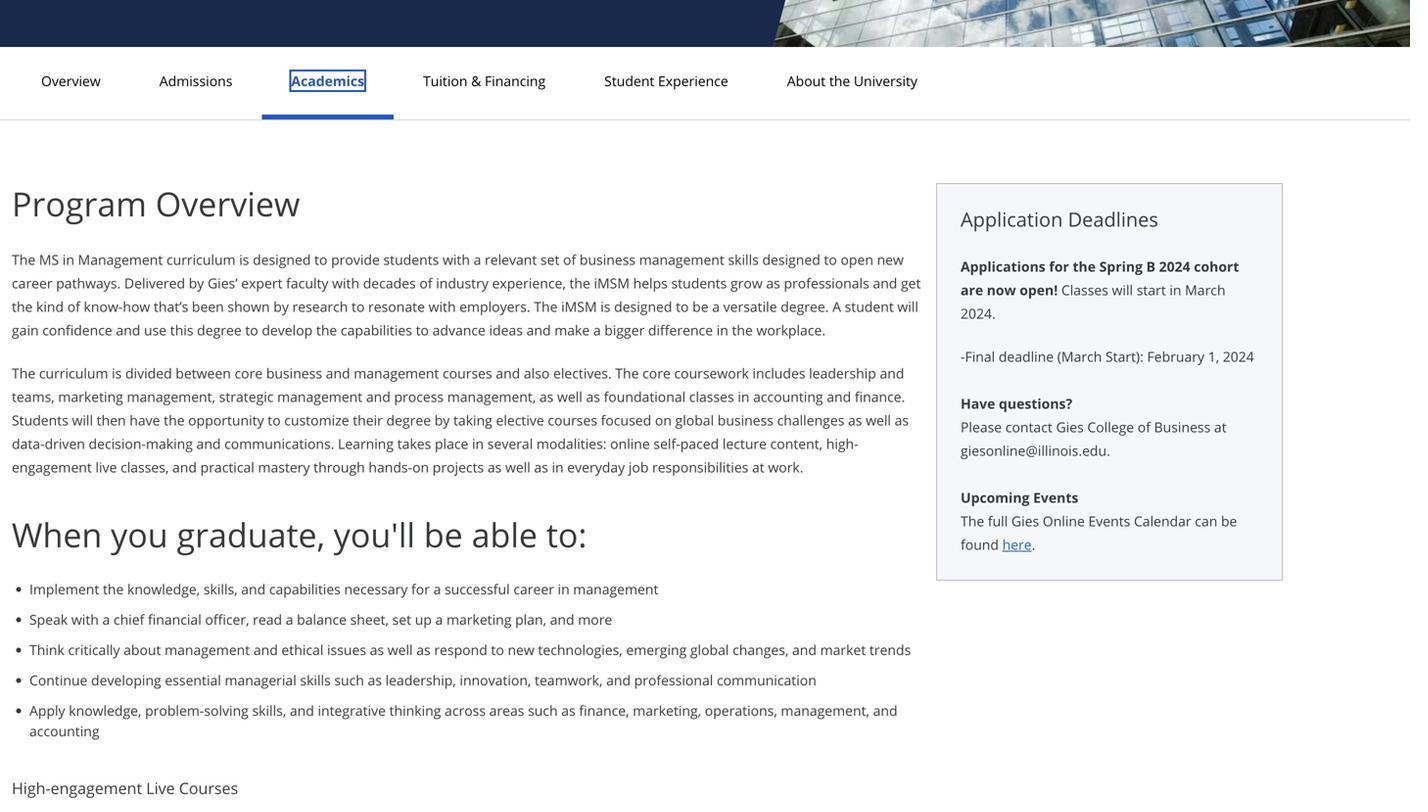 Task type: locate. For each thing, give the bounding box(es) containing it.
please
[[961, 418, 1002, 436]]

1 vertical spatial new
[[508, 641, 535, 659]]

experience
[[658, 72, 729, 90]]

as down also
[[540, 387, 554, 406]]

found
[[961, 535, 999, 554]]

when
[[12, 512, 102, 557]]

imsm left helps
[[594, 274, 630, 292]]

implement the knowledge, skills, and capabilities necessary for a successful career in management list item
[[29, 579, 937, 600]]

0 horizontal spatial curriculum
[[39, 364, 108, 383]]

make
[[555, 321, 590, 339]]

1 horizontal spatial core
[[643, 364, 671, 383]]

0 vertical spatial such
[[334, 671, 364, 690]]

when you graduate, you'll be able to:
[[12, 512, 587, 557]]

1 vertical spatial such
[[528, 701, 558, 720]]

1 horizontal spatial will
[[898, 297, 919, 316]]

and up finance,
[[607, 671, 631, 690]]

0 horizontal spatial degree
[[197, 321, 242, 339]]

2 vertical spatial business
[[718, 411, 774, 430]]

able
[[472, 512, 538, 557]]

knowledge, up financial
[[127, 580, 200, 599]]

capabilities
[[341, 321, 412, 339], [269, 580, 341, 599]]

classes
[[690, 387, 734, 406]]

0 horizontal spatial be
[[424, 512, 463, 557]]

be up difference
[[693, 297, 709, 316]]

in inside list item
[[558, 580, 570, 599]]

opportunity
[[188, 411, 264, 430]]

and down read
[[254, 641, 278, 659]]

events right online
[[1089, 512, 1131, 531]]

and right ideas
[[527, 321, 551, 339]]

as inside apply knowledge, problem-solving skills, and integrative thinking across areas such as finance, marketing, operations, management, and accounting
[[562, 701, 576, 720]]

at inside have questions? please contact gies college of business at giesonline@illinois.edu.
[[1215, 418, 1227, 436]]

1 horizontal spatial for
[[1050, 257, 1070, 276]]

professional
[[635, 671, 714, 690]]

2 horizontal spatial by
[[435, 411, 450, 430]]

1 vertical spatial events
[[1089, 512, 1131, 531]]

1 horizontal spatial gies
[[1057, 418, 1084, 436]]

as down finance. on the right of page
[[895, 411, 909, 430]]

essential
[[165, 671, 221, 690]]

continue
[[29, 671, 88, 690]]

questions?
[[999, 394, 1073, 413]]

(march
[[1058, 347, 1103, 366]]

1 horizontal spatial on
[[655, 411, 672, 430]]

0 horizontal spatial marketing
[[58, 387, 123, 406]]

degree inside the curriculum is divided between core business and management courses and also electives. the core coursework includes leadership and teams, marketing management, strategic management and process management, as well as foundational classes in accounting and finance. students will then have the opportunity to customize their degree by taking elective courses focused on global business challenges as well as data-driven decision-making and communications. learning takes place in several modalities: online self-paced lecture content, high- engagement live classes, and practical mastery  through hands-on projects as well as in everyday job responsibilities at work.
[[387, 411, 431, 430]]

marketing inside the curriculum is divided between core business and management courses and also electives. the core coursework includes leadership and teams, marketing management, strategic management and process management, as well as foundational classes in accounting and finance. students will then have the opportunity to customize their degree by taking elective courses focused on global business challenges as well as data-driven decision-making and communications. learning takes place in several modalities: online self-paced lecture content, high- engagement live classes, and practical mastery  through hands-on projects as well as in everyday job responsibilities at work.
[[58, 387, 123, 406]]

focused
[[601, 411, 652, 430]]

march
[[1186, 281, 1226, 299]]

0 vertical spatial curriculum
[[166, 250, 236, 269]]

1 vertical spatial marketing
[[447, 610, 512, 629]]

core up strategic
[[235, 364, 263, 383]]

process
[[394, 387, 444, 406]]

well down electives.
[[557, 387, 583, 406]]

1 vertical spatial global
[[691, 641, 729, 659]]

a left chief
[[102, 610, 110, 629]]

delivered
[[124, 274, 185, 292]]

is up bigger
[[601, 297, 611, 316]]

a
[[474, 250, 481, 269], [712, 297, 720, 316], [594, 321, 601, 339], [434, 580, 441, 599], [102, 610, 110, 629], [286, 610, 293, 629], [436, 610, 443, 629]]

skills down "ethical"
[[300, 671, 331, 690]]

1 vertical spatial skills
[[300, 671, 331, 690]]

have
[[130, 411, 160, 430]]

courses up modalities:
[[548, 411, 598, 430]]

the left ms at the top left of the page
[[12, 250, 35, 269]]

new up "get"
[[877, 250, 904, 269]]

speak with a chief financial officer, read a balance sheet, set up a marketing plan, and more list item
[[29, 609, 937, 630]]

a right read
[[286, 610, 293, 629]]

such up integrative on the bottom of the page
[[334, 671, 364, 690]]

1 horizontal spatial such
[[528, 701, 558, 720]]

at down lecture
[[752, 458, 765, 477]]

0 vertical spatial by
[[189, 274, 204, 292]]

speak with a chief financial officer, read a balance sheet, set up a marketing plan, and more
[[29, 610, 613, 629]]

to inside list item
[[491, 641, 504, 659]]

employers.
[[460, 297, 531, 316]]

0 horizontal spatial at
[[752, 458, 765, 477]]

0 vertical spatial set
[[541, 250, 560, 269]]

and right plan,
[[550, 610, 575, 629]]

will
[[1113, 281, 1134, 299], [898, 297, 919, 316], [72, 411, 93, 430]]

1 vertical spatial degree
[[387, 411, 431, 430]]

to inside the curriculum is divided between core business and management courses and also electives. the core coursework includes leadership and teams, marketing management, strategic management and process management, as well as foundational classes in accounting and finance. students will then have the opportunity to customize their degree by taking elective courses focused on global business challenges as well as data-driven decision-making and communications. learning takes place in several modalities: online self-paced lecture content, high- engagement live classes, and practical mastery  through hands-on projects as well as in everyday job responsibilities at work.
[[268, 411, 281, 430]]

global up the professional
[[691, 641, 729, 659]]

0 vertical spatial at
[[1215, 418, 1227, 436]]

is left divided
[[112, 364, 122, 383]]

1 horizontal spatial 2024
[[1223, 347, 1255, 366]]

set inside list item
[[392, 610, 412, 629]]

the for found
[[961, 512, 985, 531]]

admissions
[[159, 72, 233, 90]]

skills, inside apply knowledge, problem-solving skills, and integrative thinking across areas such as finance, marketing, operations, management, and accounting
[[252, 701, 286, 720]]

1 horizontal spatial degree
[[387, 411, 431, 430]]

1 vertical spatial on
[[413, 458, 429, 477]]

2 vertical spatial by
[[435, 411, 450, 430]]

0 horizontal spatial business
[[266, 364, 322, 383]]

skills, up "officer,"
[[204, 580, 238, 599]]

0 vertical spatial students
[[384, 250, 439, 269]]

accounting inside the curriculum is divided between core business and management courses and also electives. the core coursework includes leadership and teams, marketing management, strategic management and process management, as well as foundational classes in accounting and finance. students will then have the opportunity to customize their degree by taking elective courses focused on global business challenges as well as data-driven decision-making and communications. learning takes place in several modalities: online self-paced lecture content, high- engagement live classes, and practical mastery  through hands-on projects as well as in everyday job responsibilities at work.
[[753, 387, 824, 406]]

0 horizontal spatial will
[[72, 411, 93, 430]]

0 horizontal spatial new
[[508, 641, 535, 659]]

marketing up then
[[58, 387, 123, 406]]

taking
[[454, 411, 493, 430]]

tuition & financing link
[[417, 72, 552, 90]]

to up professionals on the top right of page
[[824, 250, 837, 269]]

and up customize
[[326, 364, 350, 383]]

critically
[[68, 641, 120, 659]]

new
[[877, 250, 904, 269], [508, 641, 535, 659]]

0 vertical spatial accounting
[[753, 387, 824, 406]]

areas
[[490, 701, 525, 720]]

by up develop
[[274, 297, 289, 316]]

0 vertical spatial skills
[[728, 250, 759, 269]]

marketing inside list item
[[447, 610, 512, 629]]

with
[[443, 250, 470, 269], [332, 274, 360, 292], [429, 297, 456, 316], [71, 610, 99, 629]]

contact
[[1006, 418, 1053, 436]]

0 vertical spatial business
[[580, 250, 636, 269]]

gies
[[1057, 418, 1084, 436], [1012, 512, 1040, 531]]

1 horizontal spatial events
[[1089, 512, 1131, 531]]

-final deadline (march start): february 1, 2024
[[961, 347, 1255, 366]]

1 vertical spatial career
[[514, 580, 554, 599]]

degree down been
[[197, 321, 242, 339]]

the down versatile
[[732, 321, 753, 339]]

market
[[821, 641, 866, 659]]

apply knowledge, problem-solving skills, and integrative thinking across areas such as finance, marketing, operations, management, and accounting
[[29, 701, 898, 741]]

0 horizontal spatial is
[[112, 364, 122, 383]]

1 horizontal spatial be
[[693, 297, 709, 316]]

1 horizontal spatial skills
[[728, 250, 759, 269]]

to up difference
[[676, 297, 689, 316]]

2 horizontal spatial will
[[1113, 281, 1134, 299]]

set left up on the bottom of page
[[392, 610, 412, 629]]

curriculum up gies'
[[166, 250, 236, 269]]

on up self-
[[655, 411, 672, 430]]

1 vertical spatial business
[[266, 364, 322, 383]]

0 vertical spatial on
[[655, 411, 672, 430]]

and left also
[[496, 364, 520, 383]]

0 vertical spatial career
[[12, 274, 53, 292]]

0 horizontal spatial such
[[334, 671, 364, 690]]

0 vertical spatial for
[[1050, 257, 1070, 276]]

the inside list item
[[103, 580, 124, 599]]

0 horizontal spatial overview
[[41, 72, 101, 90]]

well inside think critically about management and ethical issues as well as respond to new technologies, emerging global changes, and market trends list item
[[388, 641, 413, 659]]

career
[[12, 274, 53, 292], [514, 580, 554, 599]]

0 horizontal spatial 2024
[[1160, 257, 1191, 276]]

with up critically at bottom left
[[71, 610, 99, 629]]

2 horizontal spatial be
[[1222, 512, 1238, 531]]

new inside the ms in management curriculum is designed to provide students with a relevant set of business management skills designed to open new career pathways. delivered by gies' expert faculty with decades of industry experience, the imsm helps students grow as professionals and get the kind of know-how that's been shown by research to resonate with employers. the imsm is designed to be a versatile degree. a student will gain confidence and use this degree to develop the capabilities to advance ideas and make a bigger difference in the workplace.
[[877, 250, 904, 269]]

speak
[[29, 610, 68, 629]]

1 vertical spatial overview
[[156, 181, 300, 226]]

will left then
[[72, 411, 93, 430]]

the up found
[[961, 512, 985, 531]]

thinking
[[390, 701, 441, 720]]

0 vertical spatial marketing
[[58, 387, 123, 406]]

about
[[787, 72, 826, 90]]

degree inside the ms in management curriculum is designed to provide students with a relevant set of business management skills designed to open new career pathways. delivered by gies' expert faculty with decades of industry experience, the imsm helps students grow as professionals and get the kind of know-how that's been shown by research to resonate with employers. the imsm is designed to be a versatile degree. a student will gain confidence and use this degree to develop the capabilities to advance ideas and make a bigger difference in the workplace.
[[197, 321, 242, 339]]

operations,
[[705, 701, 778, 720]]

a left versatile
[[712, 297, 720, 316]]

1 vertical spatial accounting
[[29, 722, 99, 741]]

1 vertical spatial imsm
[[561, 297, 597, 316]]

integrative
[[318, 701, 386, 720]]

1 horizontal spatial accounting
[[753, 387, 824, 406]]

to down shown
[[245, 321, 258, 339]]

degree
[[197, 321, 242, 339], [387, 411, 431, 430]]

global inside list item
[[691, 641, 729, 659]]

1 horizontal spatial curriculum
[[166, 250, 236, 269]]

1 horizontal spatial new
[[877, 250, 904, 269]]

emerging
[[626, 641, 687, 659]]

0 vertical spatial degree
[[197, 321, 242, 339]]

the for provide
[[12, 250, 35, 269]]

a inside list item
[[434, 580, 441, 599]]

2 vertical spatial is
[[112, 364, 122, 383]]

think critically about management and ethical issues as well as respond to new technologies, emerging global changes, and market trends
[[29, 641, 911, 659]]

as inside the ms in management curriculum is designed to provide students with a relevant set of business management skills designed to open new career pathways. delivered by gies' expert faculty with decades of industry experience, the imsm helps students grow as professionals and get the kind of know-how that's been shown by research to resonate with employers. the imsm is designed to be a versatile degree. a student will gain confidence and use this degree to develop the capabilities to advance ideas and make a bigger difference in the workplace.
[[766, 274, 781, 292]]

accounting down apply
[[29, 722, 99, 741]]

student
[[605, 72, 655, 90]]

0 horizontal spatial gies
[[1012, 512, 1040, 531]]

0 horizontal spatial set
[[392, 610, 412, 629]]

courses
[[443, 364, 492, 383], [548, 411, 598, 430]]

officer,
[[205, 610, 249, 629]]

set up experience,
[[541, 250, 560, 269]]

imsm up the make
[[561, 297, 597, 316]]

0 horizontal spatial skills
[[300, 671, 331, 690]]

be left able
[[424, 512, 463, 557]]

1 horizontal spatial overview
[[156, 181, 300, 226]]

in right start
[[1170, 281, 1182, 299]]

for inside implement the knowledge, skills, and capabilities necessary for a successful career in management list item
[[411, 580, 430, 599]]

bigger
[[605, 321, 645, 339]]

degree up takes on the bottom
[[387, 411, 431, 430]]

curriculum down 'confidence'
[[39, 364, 108, 383]]

is inside the curriculum is divided between core business and management courses and also electives. the core coursework includes leadership and teams, marketing management, strategic management and process management, as well as foundational classes in accounting and finance. students will then have the opportunity to customize their degree by taking elective courses focused on global business challenges as well as data-driven decision-making and communications. learning takes place in several modalities: online self-paced lecture content, high- engagement live classes, and practical mastery  through hands-on projects as well as in everyday job responsibilities at work.
[[112, 364, 122, 383]]

students left the 'grow'
[[672, 274, 727, 292]]

management inside the ms in management curriculum is designed to provide students with a relevant set of business management skills designed to open new career pathways. delivered by gies' expert faculty with decades of industry experience, the imsm helps students grow as professionals and get the kind of know-how that's been shown by research to resonate with employers. the imsm is designed to be a versatile degree. a student will gain confidence and use this degree to develop the capabilities to advance ideas and make a bigger difference in the workplace.
[[639, 250, 725, 269]]

expert
[[241, 274, 283, 292]]

be inside the ms in management curriculum is designed to provide students with a relevant set of business management skills designed to open new career pathways. delivered by gies' expert faculty with decades of industry experience, the imsm helps students grow as professionals and get the kind of know-how that's been shown by research to resonate with employers. the imsm is designed to be a versatile degree. a student will gain confidence and use this degree to develop the capabilities to advance ideas and make a bigger difference in the workplace.
[[693, 297, 709, 316]]

gies inside have questions? please contact gies college of business at giesonline@illinois.edu.
[[1057, 418, 1084, 436]]

everyday
[[568, 458, 625, 477]]

0 horizontal spatial events
[[1034, 488, 1079, 507]]

as down the teamwork,
[[562, 701, 576, 720]]

1 horizontal spatial is
[[239, 250, 249, 269]]

events
[[1034, 488, 1079, 507], [1089, 512, 1131, 531]]

career down ms at the top left of the page
[[12, 274, 53, 292]]

strategic
[[219, 387, 274, 406]]

projects
[[433, 458, 484, 477]]

management up more
[[573, 580, 659, 599]]

the up the make
[[570, 274, 591, 292]]

develop
[[262, 321, 313, 339]]

list
[[20, 579, 937, 742]]

1 horizontal spatial marketing
[[447, 610, 512, 629]]

1 vertical spatial capabilities
[[269, 580, 341, 599]]

curriculum inside the curriculum is divided between core business and management courses and also electives. the core coursework includes leadership and teams, marketing management, strategic management and process management, as well as foundational classes in accounting and finance. students will then have the opportunity to customize their degree by taking elective courses focused on global business challenges as well as data-driven decision-making and communications. learning takes place in several modalities: online self-paced lecture content, high- engagement live classes, and practical mastery  through hands-on projects as well as in everyday job responsibilities at work.
[[39, 364, 108, 383]]

on
[[655, 411, 672, 430], [413, 458, 429, 477]]

0 horizontal spatial career
[[12, 274, 53, 292]]

of right kind
[[67, 297, 80, 316]]

gies inside the full gies online events calendar can be found
[[1012, 512, 1040, 531]]

then
[[97, 411, 126, 430]]

1 vertical spatial gies
[[1012, 512, 1040, 531]]

global
[[676, 411, 714, 430], [691, 641, 729, 659]]

curriculum inside the ms in management curriculum is designed to provide students with a relevant set of business management skills designed to open new career pathways. delivered by gies' expert faculty with decades of industry experience, the imsm helps students grow as professionals and get the kind of know-how that's been shown by research to resonate with employers. the imsm is designed to be a versatile degree. a student will gain confidence and use this degree to develop the capabilities to advance ideas and make a bigger difference in the workplace.
[[166, 250, 236, 269]]

1 horizontal spatial set
[[541, 250, 560, 269]]

admissions link
[[154, 72, 238, 90]]

to:
[[547, 512, 587, 557]]

0 horizontal spatial management,
[[127, 387, 216, 406]]

open!
[[1020, 281, 1058, 299]]

global inside the curriculum is divided between core business and management courses and also electives. the core coursework includes leadership and teams, marketing management, strategic management and process management, as well as foundational classes in accounting and finance. students will then have the opportunity to customize their degree by taking elective courses focused on global business challenges as well as data-driven decision-making and communications. learning takes place in several modalities: online self-paced lecture content, high- engagement live classes, and practical mastery  through hands-on projects as well as in everyday job responsibilities at work.
[[676, 411, 714, 430]]

1 horizontal spatial skills,
[[252, 701, 286, 720]]

1 vertical spatial is
[[601, 297, 611, 316]]

for up open!
[[1050, 257, 1070, 276]]

for up up on the bottom of page
[[411, 580, 430, 599]]

kind
[[36, 297, 64, 316]]

curriculum
[[166, 250, 236, 269], [39, 364, 108, 383]]

designed up professionals on the top right of page
[[763, 250, 821, 269]]

self-
[[654, 435, 681, 453]]

0 vertical spatial new
[[877, 250, 904, 269]]

gies left college
[[1057, 418, 1084, 436]]

such right 'areas'
[[528, 701, 558, 720]]

0 vertical spatial gies
[[1057, 418, 1084, 436]]

relevant
[[485, 250, 537, 269]]

a right the make
[[594, 321, 601, 339]]

0 vertical spatial imsm
[[594, 274, 630, 292]]

new inside list item
[[508, 641, 535, 659]]

use
[[144, 321, 167, 339]]

management up helps
[[639, 250, 725, 269]]

well down finance. on the right of page
[[866, 411, 891, 430]]

with inside "speak with a chief financial officer, read a balance sheet, set up a marketing plan, and more" list item
[[71, 610, 99, 629]]

will down spring
[[1113, 281, 1134, 299]]

core up foundational
[[643, 364, 671, 383]]

management, up the taking
[[447, 387, 536, 406]]

0 vertical spatial capabilities
[[341, 321, 412, 339]]

designed
[[253, 250, 311, 269], [763, 250, 821, 269], [614, 297, 673, 316]]

1 vertical spatial curriculum
[[39, 364, 108, 383]]

management
[[639, 250, 725, 269], [354, 364, 439, 383], [277, 387, 363, 406], [573, 580, 659, 599], [165, 641, 250, 659]]

0 vertical spatial 2024
[[1160, 257, 1191, 276]]

business up helps
[[580, 250, 636, 269]]

as right the 'grow'
[[766, 274, 781, 292]]

confidence
[[42, 321, 112, 339]]

at right the business
[[1215, 418, 1227, 436]]

1 vertical spatial for
[[411, 580, 430, 599]]

issues
[[327, 641, 366, 659]]

career up plan,
[[514, 580, 554, 599]]

can
[[1196, 512, 1218, 531]]

capabilities down the "resonate"
[[341, 321, 412, 339]]

business up lecture
[[718, 411, 774, 430]]

be right the can
[[1222, 512, 1238, 531]]

engagement
[[12, 458, 92, 477]]

1 vertical spatial set
[[392, 610, 412, 629]]

0 vertical spatial overview
[[41, 72, 101, 90]]

students
[[12, 411, 68, 430]]

well
[[557, 387, 583, 406], [866, 411, 891, 430], [505, 458, 531, 477], [388, 641, 413, 659]]

capabilities inside the ms in management curriculum is designed to provide students with a relevant set of business management skills designed to open new career pathways. delivered by gies' expert faculty with decades of industry experience, the imsm helps students grow as professionals and get the kind of know-how that's been shown by research to resonate with employers. the imsm is designed to be a versatile degree. a student will gain confidence and use this degree to develop the capabilities to advance ideas and make a bigger difference in the workplace.
[[341, 321, 412, 339]]

2 horizontal spatial management,
[[781, 701, 870, 720]]

0 vertical spatial global
[[676, 411, 714, 430]]

is up expert
[[239, 250, 249, 269]]

skills inside list item
[[300, 671, 331, 690]]

2024 right 1, at the right
[[1223, 347, 1255, 366]]

skills inside the ms in management curriculum is designed to provide students with a relevant set of business management skills designed to open new career pathways. delivered by gies' expert faculty with decades of industry experience, the imsm helps students grow as professionals and get the kind of know-how that's been shown by research to resonate with employers. the imsm is designed to be a versatile degree. a student will gain confidence and use this degree to develop the capabilities to advance ideas and make a bigger difference in the workplace.
[[728, 250, 759, 269]]

1 vertical spatial knowledge,
[[69, 701, 142, 720]]

management, down divided
[[127, 387, 216, 406]]

managerial
[[225, 671, 297, 690]]

finance,
[[579, 701, 630, 720]]

the up foundational
[[616, 364, 639, 383]]

0 vertical spatial skills,
[[204, 580, 238, 599]]

will down "get"
[[898, 297, 919, 316]]

of right college
[[1138, 418, 1151, 436]]

to right research
[[352, 297, 365, 316]]

management,
[[127, 387, 216, 406], [447, 387, 536, 406], [781, 701, 870, 720]]

the inside the full gies online events calendar can be found
[[961, 512, 985, 531]]

and left "get"
[[873, 274, 898, 292]]

the inside the curriculum is divided between core business and management courses and also electives. the core coursework includes leadership and teams, marketing management, strategic management and process management, as well as foundational classes in accounting and finance. students will then have the opportunity to customize their degree by taking elective courses focused on global business challenges as well as data-driven decision-making and communications. learning takes place in several modalities: online self-paced lecture content, high- engagement live classes, and practical mastery  through hands-on projects as well as in everyday job responsibilities at work.
[[164, 411, 185, 430]]

the up classes
[[1073, 257, 1096, 276]]

0 vertical spatial is
[[239, 250, 249, 269]]

the up chief
[[103, 580, 124, 599]]

1 horizontal spatial career
[[514, 580, 554, 599]]

modalities:
[[537, 435, 607, 453]]

1 horizontal spatial business
[[580, 250, 636, 269]]

tuition & financing
[[423, 72, 546, 90]]

read
[[253, 610, 282, 629]]

making
[[146, 435, 193, 453]]

management inside implement the knowledge, skills, and capabilities necessary for a successful career in management list item
[[573, 580, 659, 599]]

gies down upcoming events
[[1012, 512, 1040, 531]]

1 vertical spatial at
[[752, 458, 765, 477]]



Task type: describe. For each thing, give the bounding box(es) containing it.
final
[[966, 347, 996, 366]]

will inside the classes will start in march 2024.
[[1113, 281, 1134, 299]]

decision-
[[89, 435, 146, 453]]

of up experience,
[[563, 250, 576, 269]]

electives.
[[554, 364, 612, 383]]

as up integrative on the bottom of the page
[[368, 671, 382, 690]]

the right about
[[830, 72, 851, 90]]

think critically about management and ethical issues as well as respond to new technologies, emerging global changes, and market trends list item
[[29, 640, 937, 660]]

be inside the full gies online events calendar can be found
[[1222, 512, 1238, 531]]

been
[[192, 297, 224, 316]]

sheet,
[[350, 610, 389, 629]]

a right up on the bottom of page
[[436, 610, 443, 629]]

student
[[845, 297, 894, 316]]

to down the "resonate"
[[416, 321, 429, 339]]

as down up on the bottom of page
[[417, 641, 431, 659]]

knowledge, inside apply knowledge, problem-solving skills, and integrative thinking across areas such as finance, marketing, operations, management, and accounting
[[69, 701, 142, 720]]

apply knowledge, problem-solving skills, and integrative thinking across areas such as finance, marketing, operations, management, and accounting list item
[[29, 700, 937, 742]]

resonate
[[368, 297, 425, 316]]

program
[[12, 181, 147, 226]]

1 horizontal spatial management,
[[447, 387, 536, 406]]

2 core from the left
[[643, 364, 671, 383]]

list containing implement the knowledge, skills, and capabilities necessary for a successful career in management
[[20, 579, 937, 742]]

have questions? please contact gies college of business at giesonline@illinois.edu.
[[961, 394, 1227, 460]]

of left industry
[[420, 274, 433, 292]]

to up "faculty"
[[315, 250, 328, 269]]

research
[[292, 297, 348, 316]]

you'll
[[334, 512, 415, 557]]

and down the making
[[172, 458, 197, 477]]

2 horizontal spatial business
[[718, 411, 774, 430]]

spring
[[1100, 257, 1143, 276]]

as down electives.
[[586, 387, 600, 406]]

2 horizontal spatial designed
[[763, 250, 821, 269]]

1 vertical spatial students
[[672, 274, 727, 292]]

faculty
[[286, 274, 329, 292]]

1 vertical spatial by
[[274, 297, 289, 316]]

the inside applications for the spring b 2024 cohort are now open!
[[1073, 257, 1096, 276]]

also
[[524, 364, 550, 383]]

leadership,
[[386, 671, 456, 690]]

ideas
[[489, 321, 523, 339]]

applications
[[961, 257, 1046, 276]]

by inside the curriculum is divided between core business and management courses and also electives. the core coursework includes leadership and teams, marketing management, strategic management and process management, as well as foundational classes in accounting and finance. students will then have the opportunity to customize their degree by taking elective courses focused on global business challenges as well as data-driven decision-making and communications. learning takes place in several modalities: online self-paced lecture content, high- engagement live classes, and practical mastery  through hands-on projects as well as in everyday job responsibilities at work.
[[435, 411, 450, 430]]

will inside the ms in management curriculum is designed to provide students with a relevant set of business management skills designed to open new career pathways. delivered by gies' expert faculty with decades of industry experience, the imsm helps students grow as professionals and get the kind of know-how that's been shown by research to resonate with employers. the imsm is designed to be a versatile degree. a student will gain confidence and use this degree to develop the capabilities to advance ideas and make a bigger difference in the workplace.
[[898, 297, 919, 316]]

in down modalities:
[[552, 458, 564, 477]]

gies'
[[208, 274, 238, 292]]

advance
[[433, 321, 486, 339]]

management, inside apply knowledge, problem-solving skills, and integrative thinking across areas such as finance, marketing, operations, management, and accounting
[[781, 701, 870, 720]]

well down several
[[505, 458, 531, 477]]

will inside the curriculum is divided between core business and management courses and also electives. the core coursework includes leadership and teams, marketing management, strategic management and process management, as well as foundational classes in accounting and finance. students will then have the opportunity to customize their degree by taking elective courses focused on global business challenges as well as data-driven decision-making and communications. learning takes place in several modalities: online self-paced lecture content, high- engagement live classes, and practical mastery  through hands-on projects as well as in everyday job responsibilities at work.
[[72, 411, 93, 430]]

workplace.
[[757, 321, 826, 339]]

the up gain
[[12, 297, 33, 316]]

teamwork,
[[535, 671, 603, 690]]

here .
[[1003, 535, 1036, 554]]

upcoming events
[[961, 488, 1079, 507]]

live
[[95, 458, 117, 477]]

here
[[1003, 535, 1032, 554]]

finance.
[[855, 387, 906, 406]]

chief
[[114, 610, 144, 629]]

application
[[961, 206, 1063, 233]]

set inside the ms in management curriculum is designed to provide students with a relevant set of business management skills designed to open new career pathways. delivered by gies' expert faculty with decades of industry experience, the imsm helps students grow as professionals and get the kind of know-how that's been shown by research to resonate with employers. the imsm is designed to be a versatile degree. a student will gain confidence and use this degree to develop the capabilities to advance ideas and make a bigger difference in the workplace.
[[541, 250, 560, 269]]

1 horizontal spatial designed
[[614, 297, 673, 316]]

start
[[1137, 281, 1167, 299]]

for inside applications for the spring b 2024 cohort are now open!
[[1050, 257, 1070, 276]]

plan,
[[515, 610, 547, 629]]

the down research
[[316, 321, 337, 339]]

hands-
[[369, 458, 413, 477]]

practical
[[200, 458, 255, 477]]

university
[[854, 72, 918, 90]]

customize
[[284, 411, 349, 430]]

and down opportunity
[[196, 435, 221, 453]]

provide
[[331, 250, 380, 269]]

learning
[[338, 435, 394, 453]]

have
[[961, 394, 996, 413]]

place
[[435, 435, 469, 453]]

the full gies online events calendar can be found
[[961, 512, 1238, 554]]

marketing,
[[633, 701, 702, 720]]

and down trends at the right
[[874, 701, 898, 720]]

0 horizontal spatial by
[[189, 274, 204, 292]]

and up "their"
[[366, 387, 391, 406]]

about the university
[[787, 72, 918, 90]]

0 vertical spatial events
[[1034, 488, 1079, 507]]

career inside the ms in management curriculum is designed to provide students with a relevant set of business management skills designed to open new career pathways. delivered by gies' expert faculty with decades of industry experience, the imsm helps students grow as professionals and get the kind of know-how that's been shown by research to resonate with employers. the imsm is designed to be a versatile degree. a student will gain confidence and use this degree to develop the capabilities to advance ideas and make a bigger difference in the workplace.
[[12, 274, 53, 292]]

management up customize
[[277, 387, 363, 406]]

.
[[1032, 535, 1036, 554]]

experience,
[[492, 274, 566, 292]]

decades
[[363, 274, 416, 292]]

1,
[[1209, 347, 1220, 366]]

as right issues
[[370, 641, 384, 659]]

as down modalities:
[[534, 458, 549, 477]]

2 horizontal spatial is
[[601, 297, 611, 316]]

now
[[987, 281, 1017, 299]]

with down provide
[[332, 274, 360, 292]]

implement
[[29, 580, 99, 599]]

apply
[[29, 701, 65, 720]]

as down several
[[488, 458, 502, 477]]

you
[[111, 512, 168, 557]]

degree.
[[781, 297, 829, 316]]

and left market in the right of the page
[[793, 641, 817, 659]]

the down experience,
[[534, 297, 558, 316]]

classes will start in march 2024.
[[961, 281, 1226, 323]]

and down leadership
[[827, 387, 852, 406]]

and left integrative on the bottom of the page
[[290, 701, 314, 720]]

shown
[[228, 297, 270, 316]]

changes,
[[733, 641, 789, 659]]

paced
[[681, 435, 719, 453]]

more
[[578, 610, 613, 629]]

a up industry
[[474, 250, 481, 269]]

management inside think critically about management and ethical issues as well as respond to new technologies, emerging global changes, and market trends list item
[[165, 641, 250, 659]]

and up read
[[241, 580, 266, 599]]

up
[[415, 610, 432, 629]]

in inside the classes will start in march 2024.
[[1170, 281, 1182, 299]]

upcoming
[[961, 488, 1030, 507]]

overview link
[[35, 72, 107, 90]]

academics
[[291, 72, 365, 90]]

ms
[[39, 250, 59, 269]]

in right ms at the top left of the page
[[62, 250, 74, 269]]

continue developing essential managerial skills such as leadership, innovation, teamwork, and professional communication list item
[[29, 670, 937, 691]]

0 horizontal spatial students
[[384, 250, 439, 269]]

professionals
[[784, 274, 870, 292]]

tuition
[[423, 72, 468, 90]]

management up process
[[354, 364, 439, 383]]

such inside apply knowledge, problem-solving skills, and integrative thinking across areas such as finance, marketing, operations, management, and accounting
[[528, 701, 558, 720]]

respond
[[434, 641, 488, 659]]

0 horizontal spatial designed
[[253, 250, 311, 269]]

difference
[[648, 321, 713, 339]]

and up finance. on the right of page
[[880, 364, 905, 383]]

the for management
[[12, 364, 35, 383]]

1 horizontal spatial courses
[[548, 411, 598, 430]]

in down versatile
[[717, 321, 729, 339]]

lecture
[[723, 435, 767, 453]]

graduate,
[[177, 512, 325, 557]]

capabilities inside list item
[[269, 580, 341, 599]]

work.
[[768, 458, 804, 477]]

in right classes
[[738, 387, 750, 406]]

job
[[629, 458, 649, 477]]

at inside the curriculum is divided between core business and management courses and also electives. the core coursework includes leadership and teams, marketing management, strategic management and process management, as well as foundational classes in accounting and finance. students will then have the opportunity to customize their degree by taking elective courses focused on global business challenges as well as data-driven decision-making and communications. learning takes place in several modalities: online self-paced lecture content, high- engagement live classes, and practical mastery  through hands-on projects as well as in everyday job responsibilities at work.
[[752, 458, 765, 477]]

as up high-
[[848, 411, 863, 430]]

calendar
[[1134, 512, 1192, 531]]

in down the taking
[[472, 435, 484, 453]]

1 core from the left
[[235, 364, 263, 383]]

problem-
[[145, 701, 204, 720]]

accounting inside apply knowledge, problem-solving skills, and integrative thinking across areas such as finance, marketing, operations, management, and accounting
[[29, 722, 99, 741]]

and down how
[[116, 321, 140, 339]]

career inside list item
[[514, 580, 554, 599]]

events inside the full gies online events calendar can be found
[[1089, 512, 1131, 531]]

student experience link
[[599, 72, 735, 90]]

0 horizontal spatial courses
[[443, 364, 492, 383]]

the ms in management curriculum is designed to provide students with a relevant set of business management skills designed to open new career pathways. delivered by gies' expert faculty with decades of industry experience, the imsm helps students grow as professionals and get the kind of know-how that's been shown by research to resonate with employers. the imsm is designed to be a versatile degree. a student will gain confidence and use this degree to develop the capabilities to advance ideas and make a bigger difference in the workplace.
[[12, 250, 921, 339]]

2024 inside applications for the spring b 2024 cohort are now open!
[[1160, 257, 1191, 276]]

with up industry
[[443, 250, 470, 269]]

of inside have questions? please contact gies college of business at giesonline@illinois.edu.
[[1138, 418, 1151, 436]]

trends
[[870, 641, 911, 659]]

business inside the ms in management curriculum is designed to provide students with a relevant set of business management skills designed to open new career pathways. delivered by gies' expert faculty with decades of industry experience, the imsm helps students grow as professionals and get the kind of know-how that's been shown by research to resonate with employers. the imsm is designed to be a versatile degree. a student will gain confidence and use this degree to develop the capabilities to advance ideas and make a bigger difference in the workplace.
[[580, 250, 636, 269]]

through
[[314, 458, 365, 477]]

ethical
[[282, 641, 324, 659]]

academics link
[[286, 72, 370, 90]]

know-
[[84, 297, 123, 316]]

with up advance
[[429, 297, 456, 316]]

a
[[833, 297, 842, 316]]

responsibilities
[[653, 458, 749, 477]]

0 vertical spatial knowledge,
[[127, 580, 200, 599]]

divided
[[125, 364, 172, 383]]



Task type: vqa. For each thing, say whether or not it's contained in the screenshot.
the Coursera image
no



